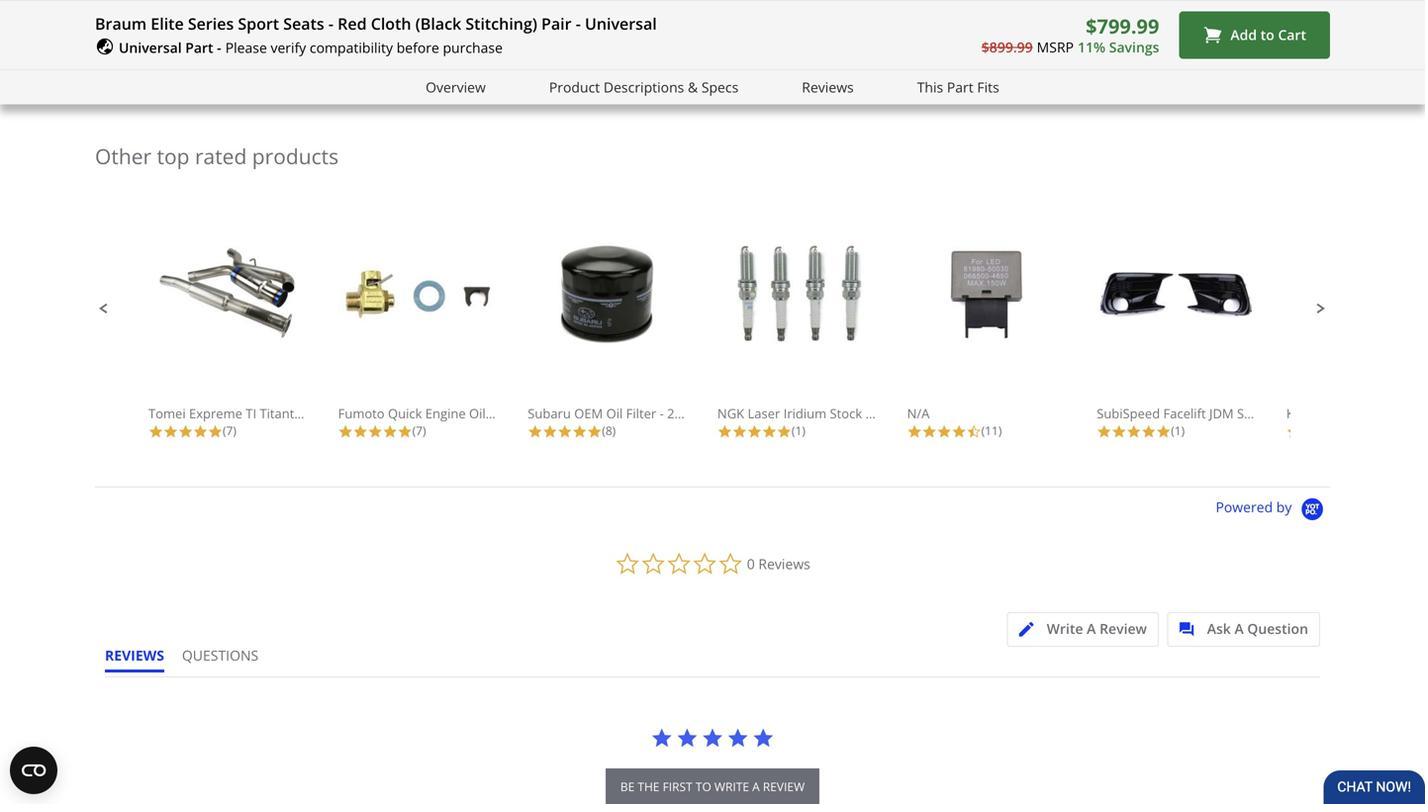 Task type: locate. For each thing, give the bounding box(es) containing it.
part inside this part fits link
[[947, 77, 974, 96]]

star image
[[148, 424, 163, 439], [178, 424, 193, 439], [193, 424, 208, 439], [353, 424, 368, 439], [368, 424, 383, 439], [398, 424, 412, 439], [528, 424, 543, 439], [543, 424, 557, 439], [587, 424, 602, 439], [777, 424, 792, 439], [922, 424, 937, 439], [937, 424, 952, 439], [1112, 424, 1127, 439], [1127, 424, 1141, 439], [1156, 424, 1171, 439], [676, 727, 698, 749], [727, 727, 749, 749]]

verify
[[271, 38, 306, 57]]

universal right pair
[[585, 13, 657, 34]]

quick
[[388, 405, 422, 422]]

(1)
[[792, 422, 806, 439], [1171, 422, 1185, 439]]

universal
[[585, 13, 657, 34], [119, 38, 182, 57]]

1 vertical spatial part
[[947, 77, 974, 96]]

part
[[185, 38, 213, 57], [947, 77, 974, 96]]

universal down elite
[[119, 38, 182, 57]]

(1) for facelift
[[1171, 422, 1185, 439]]

reviews
[[802, 77, 854, 96], [759, 555, 810, 573]]

1 vertical spatial reviews
[[759, 555, 810, 573]]

braum
[[95, 13, 147, 34]]

open widget image
[[10, 747, 57, 795]]

1 a from the left
[[1087, 619, 1096, 638]]

engine
[[425, 405, 466, 422]]

review
[[1100, 619, 1147, 638]]

expreme
[[189, 405, 242, 422]]

by
[[1277, 498, 1292, 516]]

oil right "oem"
[[606, 405, 623, 422]]

descriptions
[[604, 77, 684, 96]]

0 vertical spatial universal
[[585, 13, 657, 34]]

1 vertical spatial to
[[696, 779, 711, 795]]

this
[[917, 77, 943, 96]]

(1) right laser
[[792, 422, 806, 439]]

star image
[[163, 424, 178, 439], [208, 424, 223, 439], [338, 424, 353, 439], [383, 424, 398, 439], [557, 424, 572, 439], [572, 424, 587, 439], [717, 424, 732, 439], [732, 424, 747, 439], [747, 424, 762, 439], [762, 424, 777, 439], [907, 424, 922, 439], [952, 424, 967, 439], [1097, 424, 1112, 439], [1141, 424, 1156, 439], [1286, 424, 1301, 439], [651, 727, 673, 749], [702, 727, 723, 749], [752, 727, 774, 749]]

-
[[328, 13, 334, 34], [576, 13, 581, 34], [217, 38, 221, 57], [660, 405, 664, 422]]

1 horizontal spatial part
[[947, 77, 974, 96]]

1 horizontal spatial (7)
[[412, 422, 426, 439]]

oil left 'drain'
[[469, 405, 486, 422]]

write
[[1047, 619, 1083, 638]]

(7) left ti
[[223, 422, 236, 439]]

koyo
[[1286, 405, 1316, 422]]

1 7 total reviews element from the left
[[148, 422, 307, 439]]

cloth
[[371, 13, 411, 34]]

tomei
[[148, 405, 186, 422]]

1 total reviews element for laser
[[717, 422, 876, 439]]

0 horizontal spatial oil
[[469, 405, 486, 422]]

compatibility
[[310, 38, 393, 57]]

7 total reviews element
[[148, 422, 307, 439], [338, 422, 496, 439]]

1 horizontal spatial (1)
[[1171, 422, 1185, 439]]

0 vertical spatial part
[[185, 38, 213, 57]]

11 total reviews element
[[907, 422, 1065, 439]]

(1) left jdm
[[1171, 422, 1185, 439]]

1 (1) from the left
[[792, 422, 806, 439]]

0 vertical spatial to
[[1261, 25, 1275, 44]]

a inside dropdown button
[[1087, 619, 1096, 638]]

questions
[[182, 646, 259, 665]]

0 horizontal spatial part
[[185, 38, 213, 57]]

a
[[752, 779, 760, 795]]

1 horizontal spatial oil
[[606, 405, 623, 422]]

question
[[1247, 619, 1308, 638]]

tab list containing reviews
[[105, 646, 276, 677]]

(11)
[[981, 422, 1002, 439]]

0 horizontal spatial (1)
[[792, 422, 806, 439]]

to right add
[[1261, 25, 1275, 44]]

(7) for quick
[[412, 422, 426, 439]]

msrp
[[1037, 38, 1074, 57]]

0
[[747, 555, 755, 573]]

2 7 total reviews element from the left
[[338, 422, 496, 439]]

part for universal
[[185, 38, 213, 57]]

0 horizontal spatial a
[[1087, 619, 1096, 638]]

(black
[[415, 13, 461, 34]]

0 horizontal spatial 7 total reviews element
[[148, 422, 307, 439]]

fits
[[977, 77, 999, 96]]

oem
[[574, 405, 603, 422]]

a for ask
[[1235, 619, 1244, 638]]

reviews
[[105, 646, 164, 665]]

2 a from the left
[[1235, 619, 1244, 638]]

(7)
[[223, 422, 236, 439], [412, 422, 426, 439]]

2 (1) from the left
[[1171, 422, 1185, 439]]

1 horizontal spatial 1 total reviews element
[[1097, 422, 1255, 439]]

7 total reviews element for quick
[[338, 422, 496, 439]]

- down series
[[217, 38, 221, 57]]

drain
[[489, 405, 522, 422]]

part left "fits"
[[947, 77, 974, 96]]

0 horizontal spatial 1 total reviews element
[[717, 422, 876, 439]]

1 vertical spatial universal
[[119, 38, 182, 57]]

to right first
[[696, 779, 711, 795]]

elite
[[151, 13, 184, 34]]

ngk
[[717, 405, 744, 422]]

purchase
[[443, 38, 503, 57]]

n/a
[[907, 405, 930, 422]]

subispeed facelift jdm style drl +... link
[[1097, 241, 1314, 422]]

part down series
[[185, 38, 213, 57]]

valve...
[[525, 405, 567, 422]]

0 horizontal spatial to
[[696, 779, 711, 795]]

to inside button
[[696, 779, 711, 795]]

savings
[[1109, 38, 1159, 57]]

dialog image
[[1179, 622, 1204, 637]]

write a review button
[[1007, 612, 1159, 647]]

write a review
[[1047, 619, 1147, 638]]

products
[[252, 142, 339, 170]]

review
[[763, 779, 805, 795]]

n/a link
[[907, 241, 1065, 422]]

1 (7) from the left
[[223, 422, 236, 439]]

pair
[[541, 13, 572, 34]]

2 1 total reviews element from the left
[[1097, 422, 1255, 439]]

1 horizontal spatial a
[[1235, 619, 1244, 638]]

a for write
[[1087, 619, 1096, 638]]

a inside 'dropdown button'
[[1235, 619, 1244, 638]]

tab list
[[105, 646, 276, 677]]

overview link
[[426, 76, 486, 98]]

0 horizontal spatial (7)
[[223, 422, 236, 439]]

other
[[95, 142, 152, 170]]

tomei expreme ti titantium cat-back... link
[[148, 241, 383, 422]]

tomei expreme ti titantium cat-back...
[[148, 405, 383, 422]]

style
[[1237, 405, 1266, 422]]

(7) for expreme
[[223, 422, 236, 439]]

product descriptions & specs
[[549, 77, 739, 96]]

range...
[[897, 405, 945, 422]]

a right write
[[1087, 619, 1096, 638]]

1 horizontal spatial 7 total reviews element
[[338, 422, 496, 439]]

koyo aluminum racing link
[[1286, 241, 1425, 422]]

add to cart
[[1231, 25, 1306, 44]]

series
[[188, 13, 234, 34]]

8 total reviews element
[[528, 422, 686, 439]]

write
[[714, 779, 749, 795]]

before
[[397, 38, 439, 57]]

$799.99
[[1086, 12, 1159, 40]]

3 total reviews element
[[1286, 422, 1425, 439]]

top
[[157, 142, 190, 170]]

seats
[[283, 13, 324, 34]]

2 (7) from the left
[[412, 422, 426, 439]]

1 1 total reviews element from the left
[[717, 422, 876, 439]]

1 total reviews element
[[717, 422, 876, 439], [1097, 422, 1255, 439]]

powered by
[[1216, 498, 1296, 516]]

$799.99 $899.99 msrp 11% savings
[[982, 12, 1159, 57]]

+...
[[1296, 405, 1314, 422]]

a right the ask on the right bottom
[[1235, 619, 1244, 638]]

filter
[[626, 405, 656, 422]]

1 horizontal spatial to
[[1261, 25, 1275, 44]]

subaru oem oil filter - 2015+ wrx link
[[528, 241, 735, 422]]

(7) right back...
[[412, 422, 426, 439]]



Task type: vqa. For each thing, say whether or not it's contained in the screenshot.
Use
no



Task type: describe. For each thing, give the bounding box(es) containing it.
facelift
[[1163, 405, 1206, 422]]

red
[[338, 13, 367, 34]]

write no frame image
[[1019, 622, 1044, 637]]

wrx
[[707, 405, 735, 422]]

subaru
[[528, 405, 571, 422]]

fumoto quick engine oil drain valve...
[[338, 405, 567, 422]]

0 reviews
[[747, 555, 810, 573]]

&
[[688, 77, 698, 96]]

this part fits
[[917, 77, 999, 96]]

please
[[225, 38, 267, 57]]

- right pair
[[576, 13, 581, 34]]

ngk laser iridium stock heat range... link
[[717, 241, 945, 422]]

ask
[[1207, 619, 1231, 638]]

add to cart button
[[1179, 11, 1330, 59]]

subispeed
[[1097, 405, 1160, 422]]

1 oil from the left
[[469, 405, 486, 422]]

back...
[[345, 405, 383, 422]]

subispeed facelift jdm style drl +...
[[1097, 405, 1314, 422]]

jdm
[[1209, 405, 1234, 422]]

product descriptions & specs link
[[549, 76, 739, 98]]

stock
[[830, 405, 862, 422]]

to inside 'button'
[[1261, 25, 1275, 44]]

braum elite series sport seats - red cloth (black stitching) pair - universal
[[95, 13, 657, 34]]

2015+
[[667, 405, 704, 422]]

aluminum
[[1320, 405, 1382, 422]]

koyo aluminum racing 
[[1286, 405, 1425, 422]]

- right filter
[[660, 405, 664, 422]]

iridium
[[784, 405, 827, 422]]

overview
[[426, 77, 486, 96]]

half star image
[[967, 424, 981, 439]]

this part fits link
[[917, 76, 999, 98]]

ngk laser iridium stock heat range...
[[717, 405, 945, 422]]

(8)
[[602, 422, 616, 439]]

heat
[[866, 405, 894, 422]]

other top rated products
[[95, 142, 339, 170]]

ask a question
[[1207, 619, 1308, 638]]

powered by link
[[1216, 498, 1330, 522]]

specs
[[702, 77, 739, 96]]

0 vertical spatial reviews
[[802, 77, 854, 96]]

reviews link
[[802, 76, 854, 98]]

rated
[[195, 142, 247, 170]]

laser
[[748, 405, 780, 422]]

sport
[[238, 13, 279, 34]]

product
[[549, 77, 600, 96]]

- left red
[[328, 13, 334, 34]]

1 total reviews element for facelift
[[1097, 422, 1255, 439]]

subaru oem oil filter - 2015+ wrx
[[528, 405, 735, 422]]

(1) for laser
[[792, 422, 806, 439]]

drl
[[1269, 405, 1293, 422]]

be the first to write a review
[[620, 779, 805, 795]]

first
[[663, 779, 693, 795]]

powered
[[1216, 498, 1273, 516]]

cat-
[[321, 405, 345, 422]]

1 horizontal spatial universal
[[585, 13, 657, 34]]

ask a question button
[[1167, 612, 1320, 647]]

11%
[[1078, 38, 1106, 57]]

ti
[[246, 405, 256, 422]]

titantium
[[260, 405, 317, 422]]

7 total reviews element for expreme
[[148, 422, 307, 439]]

0 horizontal spatial universal
[[119, 38, 182, 57]]

universal part - please verify compatibility before purchase
[[119, 38, 503, 57]]

fumoto quick engine oil drain valve... link
[[338, 241, 567, 422]]

2 oil from the left
[[606, 405, 623, 422]]

fumoto
[[338, 405, 385, 422]]

stitching)
[[465, 13, 537, 34]]

the
[[638, 779, 660, 795]]

be
[[620, 779, 635, 795]]

part for this
[[947, 77, 974, 96]]

racing
[[1385, 405, 1424, 422]]

be the first to write a review button
[[606, 769, 820, 805]]



